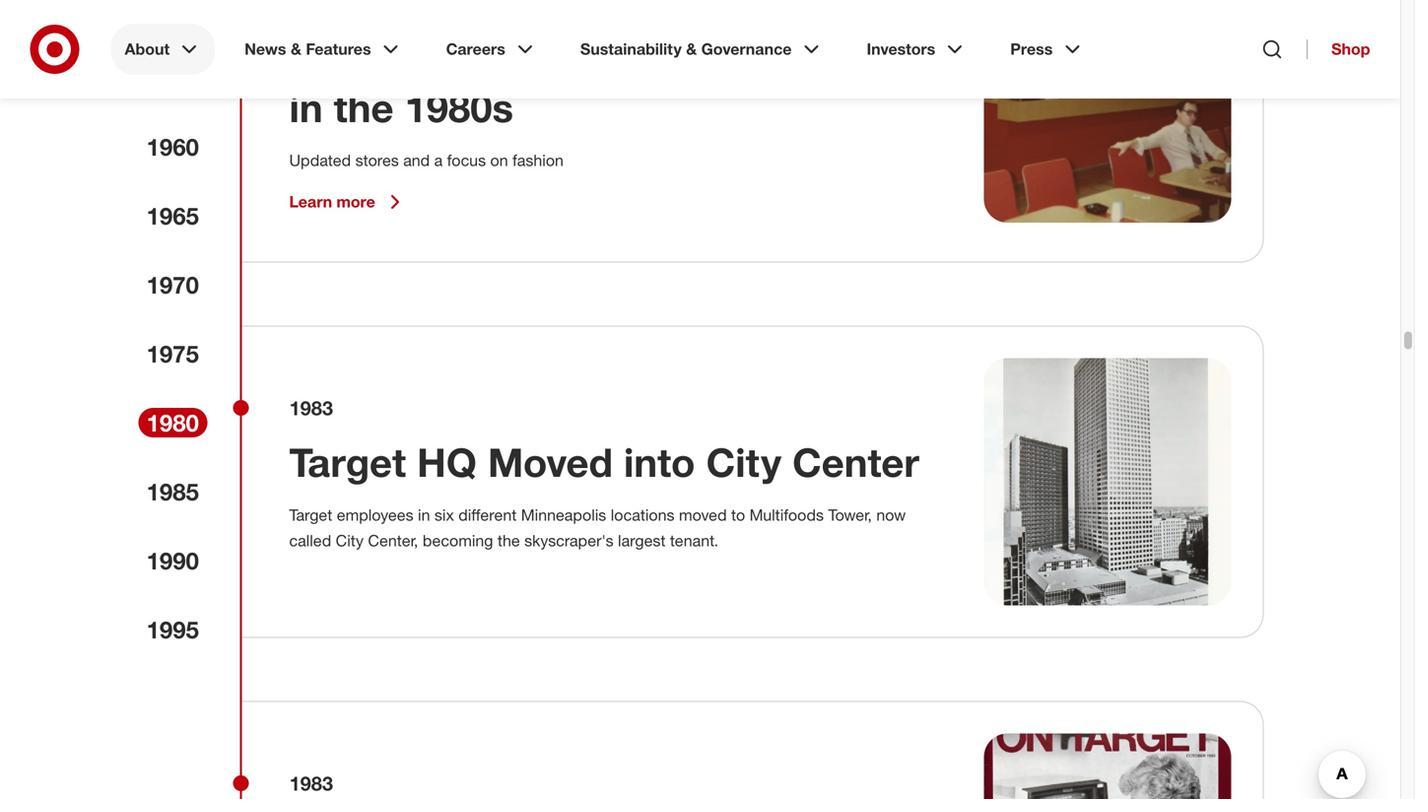 Task type: describe. For each thing, give the bounding box(es) containing it.
target for employees
[[289, 506, 332, 525]]

updated
[[289, 151, 351, 170]]

city inside target employees in six different minneapolis locations moved to multifoods tower, now called city center, becoming the skyscraper's largest tenant.
[[336, 531, 364, 551]]

1990
[[146, 547, 199, 575]]

features
[[306, 39, 371, 59]]

now
[[877, 506, 906, 525]]

largest
[[618, 531, 666, 551]]

a few tall buildings image
[[984, 358, 1232, 606]]

shop
[[1332, 39, 1371, 59]]

like
[[820, 34, 897, 83]]

1965
[[146, 202, 199, 230]]

careers link
[[432, 24, 551, 75]]

about link
[[111, 24, 215, 75]]

1975 link
[[139, 339, 208, 369]]

target hq moved into city center
[[289, 438, 920, 487]]

more
[[337, 192, 375, 212]]

about
[[125, 39, 170, 59]]

a inside the what a target store looked like in the 1980s
[[397, 34, 420, 83]]

skyscraper's
[[525, 531, 614, 551]]

tenant.
[[670, 531, 719, 551]]

1980s
[[405, 84, 514, 132]]

target inside the what a target store looked like in the 1980s
[[431, 34, 548, 83]]

looked
[[670, 34, 809, 83]]

1960 link
[[139, 132, 208, 162]]

on
[[490, 151, 508, 170]]

moved
[[679, 506, 727, 525]]

tower,
[[829, 506, 872, 525]]

fashion
[[513, 151, 564, 170]]

news & features
[[245, 39, 371, 59]]

news
[[245, 39, 286, 59]]

1965 link
[[139, 201, 208, 231]]

what a target store looked like in the 1980s button
[[289, 34, 937, 132]]

what
[[289, 34, 386, 83]]

1 1983 from the top
[[289, 396, 333, 420]]

learn more button
[[289, 191, 407, 214]]

1970 link
[[139, 270, 208, 300]]

press link
[[997, 24, 1099, 75]]

1995 link
[[139, 615, 208, 645]]

the inside the what a target store looked like in the 1980s
[[334, 84, 394, 132]]

careers
[[446, 39, 506, 59]]

1960
[[146, 133, 199, 161]]

& for features
[[291, 39, 302, 59]]

governance
[[702, 39, 792, 59]]

1980
[[146, 409, 199, 437]]

hq
[[417, 438, 477, 487]]



Task type: locate. For each thing, give the bounding box(es) containing it.
city up to
[[706, 438, 782, 487]]

in inside the what a target store looked like in the 1980s
[[289, 84, 323, 132]]

1 horizontal spatial a
[[434, 151, 443, 170]]

a right and
[[434, 151, 443, 170]]

focus
[[447, 151, 486, 170]]

&
[[291, 39, 302, 59], [686, 39, 697, 59]]

target inside target employees in six different minneapolis locations moved to multifoods tower, now called city center, becoming the skyscraper's largest tenant.
[[289, 506, 332, 525]]

stores
[[356, 151, 399, 170]]

investors
[[867, 39, 936, 59]]

in inside target employees in six different minneapolis locations moved to multifoods tower, now called city center, becoming the skyscraper's largest tenant.
[[418, 506, 430, 525]]

shop link
[[1307, 39, 1371, 59]]

0 vertical spatial a
[[397, 34, 420, 83]]

city
[[706, 438, 782, 487], [336, 531, 364, 551]]

1 & from the left
[[291, 39, 302, 59]]

a group of people sitting at a table in a restaurant image
[[984, 0, 1232, 223]]

moved
[[488, 438, 613, 487]]

the up 'stores'
[[334, 84, 394, 132]]

0 vertical spatial target
[[431, 34, 548, 83]]

1995
[[146, 616, 199, 644]]

1 horizontal spatial city
[[706, 438, 782, 487]]

1975
[[146, 340, 199, 368]]

1985
[[146, 478, 199, 506]]

the inside target employees in six different minneapolis locations moved to multifoods tower, now called city center, becoming the skyscraper's largest tenant.
[[498, 531, 520, 551]]

2 vertical spatial target
[[289, 506, 332, 525]]

sustainability & governance
[[581, 39, 792, 59]]

target employees in six different minneapolis locations moved to multifoods tower, now called city center, becoming the skyscraper's largest tenant.
[[289, 506, 906, 551]]

target
[[431, 34, 548, 83], [289, 438, 406, 487], [289, 506, 332, 525]]

& right news
[[291, 39, 302, 59]]

center
[[793, 438, 920, 487]]

1970
[[146, 271, 199, 299]]

store
[[559, 34, 659, 83]]

2 & from the left
[[686, 39, 697, 59]]

& for governance
[[686, 39, 697, 59]]

six
[[435, 506, 454, 525]]

2 1983 from the top
[[289, 772, 333, 796]]

1 horizontal spatial &
[[686, 39, 697, 59]]

0 vertical spatial 1983
[[289, 396, 333, 420]]

& left the governance
[[686, 39, 697, 59]]

and
[[403, 151, 430, 170]]

1 vertical spatial target
[[289, 438, 406, 487]]

what a target store looked like in the 1980s
[[289, 34, 897, 132]]

1 vertical spatial a
[[434, 151, 443, 170]]

1 vertical spatial 1983
[[289, 772, 333, 796]]

into
[[624, 438, 696, 487]]

& inside "link"
[[686, 39, 697, 59]]

1 vertical spatial city
[[336, 531, 364, 551]]

the down different
[[498, 531, 520, 551]]

1990 link
[[139, 546, 208, 576]]

target up employees
[[289, 438, 406, 487]]

learn more
[[289, 192, 375, 212]]

0 horizontal spatial the
[[334, 84, 394, 132]]

multifoods
[[750, 506, 824, 525]]

investors link
[[853, 24, 981, 75]]

news & features link
[[231, 24, 417, 75]]

different
[[459, 506, 517, 525]]

1983
[[289, 396, 333, 420], [289, 772, 333, 796]]

0 vertical spatial in
[[289, 84, 323, 132]]

1 vertical spatial in
[[418, 506, 430, 525]]

the
[[334, 84, 394, 132], [498, 531, 520, 551]]

target up 1980s
[[431, 34, 548, 83]]

locations
[[611, 506, 675, 525]]

0 vertical spatial the
[[334, 84, 394, 132]]

0 horizontal spatial city
[[336, 531, 364, 551]]

target for hq
[[289, 438, 406, 487]]

called
[[289, 531, 331, 551]]

updated stores and a focus on fashion
[[289, 151, 564, 170]]

0 horizontal spatial &
[[291, 39, 302, 59]]

0 horizontal spatial in
[[289, 84, 323, 132]]

in left six on the left
[[418, 506, 430, 525]]

employees
[[337, 506, 414, 525]]

0 horizontal spatial a
[[397, 34, 420, 83]]

1980 link
[[139, 408, 208, 438]]

in
[[289, 84, 323, 132], [418, 506, 430, 525]]

sustainability
[[581, 39, 682, 59]]

a left careers
[[397, 34, 420, 83]]

learn
[[289, 192, 332, 212]]

center,
[[368, 531, 418, 551]]

city down employees
[[336, 531, 364, 551]]

becoming
[[423, 531, 493, 551]]

sustainability & governance link
[[567, 24, 837, 75]]

in up 'updated'
[[289, 84, 323, 132]]

to
[[732, 506, 745, 525]]

0 vertical spatial city
[[706, 438, 782, 487]]

1985 link
[[139, 477, 208, 507]]

press
[[1011, 39, 1053, 59]]

1 vertical spatial the
[[498, 531, 520, 551]]

a
[[397, 34, 420, 83], [434, 151, 443, 170]]

minneapolis
[[521, 506, 607, 525]]

1 horizontal spatial in
[[418, 506, 430, 525]]

1 horizontal spatial the
[[498, 531, 520, 551]]

target up called
[[289, 506, 332, 525]]



Task type: vqa. For each thing, say whether or not it's contained in the screenshot.
HQ
yes



